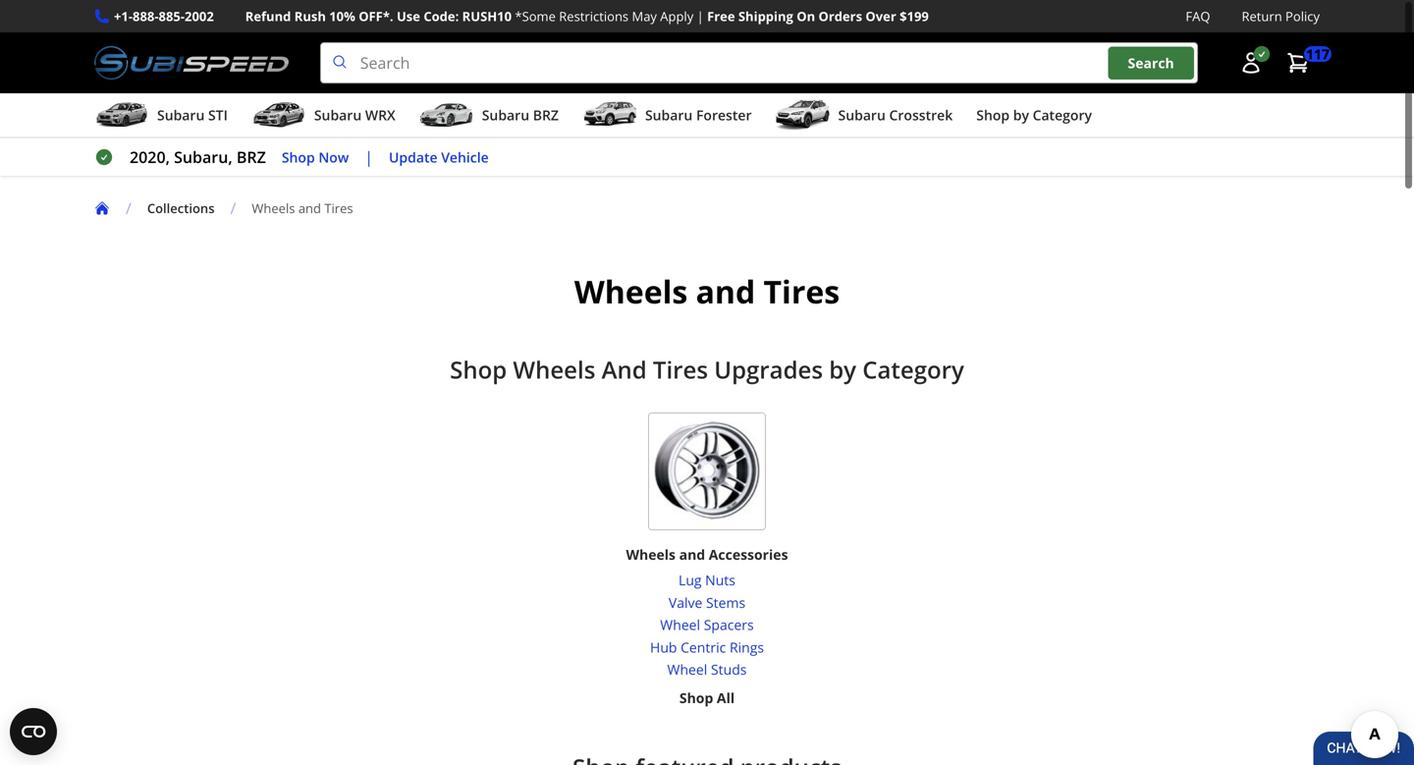 Task type: vqa. For each thing, say whether or not it's contained in the screenshot.
117 at the top of the page
yes



Task type: locate. For each thing, give the bounding box(es) containing it.
subaru crosstrek button
[[776, 97, 953, 137]]

and down shop now "link"
[[298, 200, 321, 217]]

0 vertical spatial |
[[697, 7, 704, 25]]

0 vertical spatial and
[[298, 200, 321, 217]]

$199
[[900, 7, 929, 25]]

0 horizontal spatial tires
[[325, 200, 353, 217]]

+1-888-885-2002 link
[[114, 6, 214, 27]]

|
[[697, 7, 704, 25], [365, 147, 373, 168]]

wheels and tires link
[[252, 200, 369, 217]]

0 vertical spatial wheel
[[660, 616, 701, 634]]

off*.
[[359, 7, 394, 25]]

2020,
[[130, 147, 170, 168]]

now
[[319, 148, 349, 166]]

wheel spacers link
[[650, 614, 764, 636]]

on
[[797, 7, 816, 25]]

10%
[[329, 7, 355, 25]]

1 horizontal spatial category
[[1033, 106, 1092, 124]]

search input field
[[320, 42, 1199, 84]]

shop inside dropdown button
[[977, 106, 1010, 124]]

over
[[866, 7, 897, 25]]

0 vertical spatial tires
[[325, 200, 353, 217]]

subaru wrx button
[[251, 97, 396, 137]]

valve
[[669, 593, 703, 612]]

0 horizontal spatial by
[[829, 354, 857, 386]]

valve stems link
[[650, 592, 764, 614]]

lug
[[679, 571, 702, 590]]

0 horizontal spatial category
[[863, 354, 965, 386]]

1 horizontal spatial by
[[1014, 106, 1030, 124]]

wrx
[[365, 106, 396, 124]]

may
[[632, 7, 657, 25]]

subaru left forester
[[645, 106, 693, 124]]

and
[[298, 200, 321, 217], [696, 270, 756, 313], [679, 545, 706, 564]]

wheels and tires
[[252, 200, 353, 217], [575, 270, 840, 313]]

return
[[1242, 7, 1283, 25]]

1 horizontal spatial tires
[[653, 354, 708, 386]]

tires up upgrades
[[764, 270, 840, 313]]

category
[[1033, 106, 1092, 124], [863, 354, 965, 386]]

2002
[[185, 7, 214, 25]]

subaru up "now"
[[314, 106, 362, 124]]

wheels and tires down shop now "link"
[[252, 200, 353, 217]]

subaru brz button
[[419, 97, 559, 137]]

subaru forester button
[[583, 97, 752, 137]]

and up lug
[[679, 545, 706, 564]]

2 vertical spatial tires
[[653, 354, 708, 386]]

wheels and tires up the shop wheels and tires upgrades by category
[[575, 270, 840, 313]]

search
[[1128, 53, 1175, 72]]

subaru up the vehicle
[[482, 106, 530, 124]]

wheels inside wheels and accessories lug nuts valve stems wheel spacers hub centric rings wheel studs shop all
[[626, 545, 676, 564]]

update vehicle button
[[389, 146, 489, 168]]

0 vertical spatial by
[[1014, 106, 1030, 124]]

brz
[[533, 106, 559, 124], [237, 147, 266, 168]]

1 vertical spatial wheel
[[668, 660, 708, 679]]

subaru
[[157, 106, 205, 124], [314, 106, 362, 124], [482, 106, 530, 124], [645, 106, 693, 124], [839, 106, 886, 124]]

/ right 'collections'
[[230, 198, 236, 219]]

shop wheels and tires upgrades by category
[[450, 354, 965, 386]]

studs
[[711, 660, 747, 679]]

1 horizontal spatial /
[[230, 198, 236, 219]]

update vehicle
[[389, 148, 489, 166]]

+1-888-885-2002
[[114, 7, 214, 25]]

tires
[[325, 200, 353, 217], [764, 270, 840, 313], [653, 354, 708, 386]]

wheels and accessories image image
[[648, 413, 766, 531]]

wheel
[[660, 616, 701, 634], [668, 660, 708, 679]]

subaru sti
[[157, 106, 228, 124]]

3 subaru from the left
[[482, 106, 530, 124]]

1 subaru from the left
[[157, 106, 205, 124]]

1 horizontal spatial brz
[[533, 106, 559, 124]]

wheel down the centric
[[668, 660, 708, 679]]

subaru for subaru forester
[[645, 106, 693, 124]]

tires down "now"
[[325, 200, 353, 217]]

rush10
[[462, 7, 512, 25]]

brz right subaru, at the left top of the page
[[237, 147, 266, 168]]

wheels up 'valve'
[[626, 545, 676, 564]]

2 subaru from the left
[[314, 106, 362, 124]]

/ right home icon
[[126, 198, 132, 219]]

a subaru forester thumbnail image image
[[583, 100, 638, 130]]

wheel down 'valve'
[[660, 616, 701, 634]]

1 vertical spatial tires
[[764, 270, 840, 313]]

apply
[[660, 7, 694, 25]]

subaru left sti
[[157, 106, 205, 124]]

shop by category button
[[977, 97, 1092, 137]]

and inside wheels and accessories lug nuts valve stems wheel spacers hub centric rings wheel studs shop all
[[679, 545, 706, 564]]

subaru for subaru crosstrek
[[839, 106, 886, 124]]

rush
[[294, 7, 326, 25]]

button image
[[1240, 51, 1263, 75]]

2 / from the left
[[230, 198, 236, 219]]

2 vertical spatial and
[[679, 545, 706, 564]]

5 subaru from the left
[[839, 106, 886, 124]]

subaru right a subaru crosstrek thumbnail image
[[839, 106, 886, 124]]

faq
[[1186, 7, 1211, 25]]

1 / from the left
[[126, 198, 132, 219]]

and
[[602, 354, 647, 386]]

by
[[1014, 106, 1030, 124], [829, 354, 857, 386]]

return policy link
[[1242, 6, 1320, 27]]

spacers
[[704, 616, 754, 634]]

2 horizontal spatial tires
[[764, 270, 840, 313]]

collections
[[147, 200, 215, 217]]

brz left 'a subaru forester thumbnail image'
[[533, 106, 559, 124]]

0 vertical spatial brz
[[533, 106, 559, 124]]

/
[[126, 198, 132, 219], [230, 198, 236, 219]]

subaru brz
[[482, 106, 559, 124]]

shop inside "link"
[[282, 148, 315, 166]]

hub centric rings link
[[650, 636, 764, 659]]

lug nuts link
[[650, 569, 764, 592]]

wheels and accessories lug nuts valve stems wheel spacers hub centric rings wheel studs shop all
[[626, 545, 788, 707]]

collections link
[[147, 200, 230, 217], [147, 200, 215, 217]]

885-
[[159, 7, 185, 25]]

tires right and at the left of page
[[653, 354, 708, 386]]

0 horizontal spatial |
[[365, 147, 373, 168]]

and up the shop wheels and tires upgrades by category
[[696, 270, 756, 313]]

shop
[[977, 106, 1010, 124], [282, 148, 315, 166], [450, 354, 507, 386], [680, 689, 714, 707]]

1 horizontal spatial wheels and tires
[[575, 270, 840, 313]]

4 subaru from the left
[[645, 106, 693, 124]]

+1-
[[114, 7, 133, 25]]

subaru inside 'dropdown button'
[[157, 106, 205, 124]]

0 vertical spatial category
[[1033, 106, 1092, 124]]

subaru crosstrek
[[839, 106, 953, 124]]

subaru for subaru sti
[[157, 106, 205, 124]]

free
[[707, 7, 735, 25]]

a subaru wrx thumbnail image image
[[251, 100, 306, 130]]

accessories
[[709, 545, 788, 564]]

search button
[[1109, 47, 1194, 79]]

wheels
[[252, 200, 295, 217], [575, 270, 688, 313], [513, 354, 596, 386], [626, 545, 676, 564]]

| right "now"
[[365, 147, 373, 168]]

888-
[[133, 7, 159, 25]]

0 horizontal spatial /
[[126, 198, 132, 219]]

| left free
[[697, 7, 704, 25]]

0 horizontal spatial wheels and tires
[[252, 200, 353, 217]]

1 vertical spatial brz
[[237, 147, 266, 168]]

use
[[397, 7, 420, 25]]

a subaru brz thumbnail image image
[[419, 100, 474, 130]]



Task type: describe. For each thing, give the bounding box(es) containing it.
wheels up and at the left of page
[[575, 270, 688, 313]]

code:
[[424, 7, 459, 25]]

stems
[[706, 593, 746, 612]]

vehicle
[[441, 148, 489, 166]]

subaru,
[[174, 147, 233, 168]]

hub
[[650, 638, 677, 657]]

a subaru crosstrek thumbnail image image
[[776, 100, 831, 130]]

rings
[[730, 638, 764, 657]]

orders
[[819, 7, 863, 25]]

shop now link
[[282, 146, 349, 168]]

sti
[[208, 106, 228, 124]]

0 horizontal spatial brz
[[237, 147, 266, 168]]

upgrades
[[714, 354, 823, 386]]

update
[[389, 148, 438, 166]]

shop by category
[[977, 106, 1092, 124]]

crosstrek
[[890, 106, 953, 124]]

faq link
[[1186, 6, 1211, 27]]

1 horizontal spatial |
[[697, 7, 704, 25]]

117 button
[[1277, 43, 1332, 83]]

0 vertical spatial wheels and tires
[[252, 200, 353, 217]]

by inside shop by category dropdown button
[[1014, 106, 1030, 124]]

subaru forester
[[645, 106, 752, 124]]

shop for shop wheels and tires upgrades by category
[[450, 354, 507, 386]]

1 vertical spatial category
[[863, 354, 965, 386]]

policy
[[1286, 7, 1320, 25]]

shipping
[[739, 7, 794, 25]]

1 vertical spatial by
[[829, 354, 857, 386]]

brz inside dropdown button
[[533, 106, 559, 124]]

all
[[717, 689, 735, 707]]

subaru wrx
[[314, 106, 396, 124]]

subispeed logo image
[[94, 42, 289, 84]]

wheels left and at the left of page
[[513, 354, 596, 386]]

1 vertical spatial and
[[696, 270, 756, 313]]

1 vertical spatial |
[[365, 147, 373, 168]]

shop for shop by category
[[977, 106, 1010, 124]]

1 vertical spatial wheels and tires
[[575, 270, 840, 313]]

wheel studs link
[[650, 659, 764, 681]]

restrictions
[[559, 7, 629, 25]]

*some
[[515, 7, 556, 25]]

subaru for subaru brz
[[482, 106, 530, 124]]

subaru for subaru wrx
[[314, 106, 362, 124]]

nuts
[[706, 571, 736, 590]]

shop all link
[[680, 687, 735, 709]]

a subaru sti thumbnail image image
[[94, 100, 149, 130]]

category inside dropdown button
[[1033, 106, 1092, 124]]

shop for shop now
[[282, 148, 315, 166]]

return policy
[[1242, 7, 1320, 25]]

shop now
[[282, 148, 349, 166]]

wheels down shop now "link"
[[252, 200, 295, 217]]

refund rush 10% off*. use code: rush10 *some restrictions may apply | free shipping on orders over $199
[[245, 7, 929, 25]]

2020, subaru, brz
[[130, 147, 266, 168]]

open widget image
[[10, 708, 57, 755]]

subaru sti button
[[94, 97, 228, 137]]

refund
[[245, 7, 291, 25]]

centric
[[681, 638, 726, 657]]

forester
[[696, 106, 752, 124]]

home image
[[94, 201, 110, 216]]

117
[[1307, 45, 1330, 63]]

shop inside wheels and accessories lug nuts valve stems wheel spacers hub centric rings wheel studs shop all
[[680, 689, 714, 707]]



